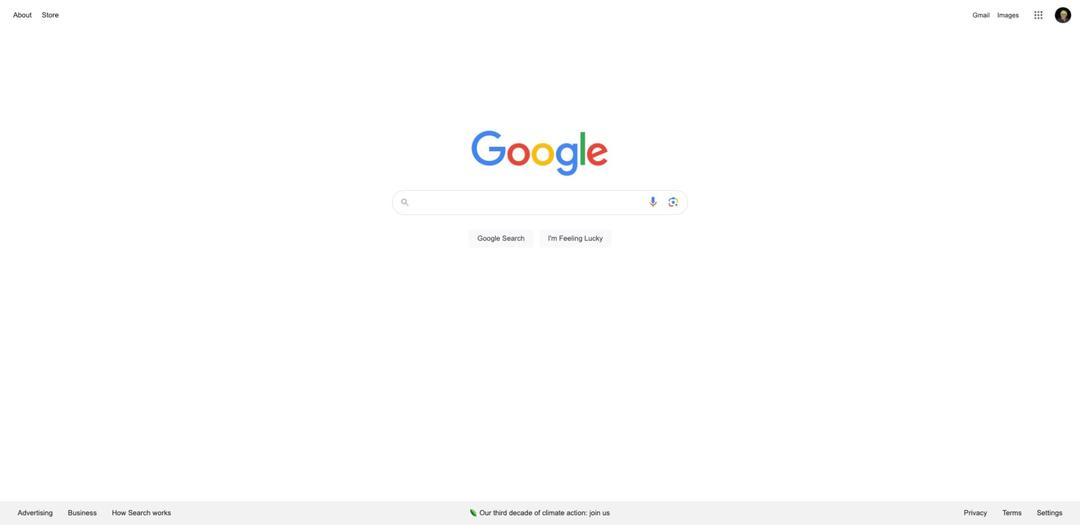 Task type: locate. For each thing, give the bounding box(es) containing it.
None search field
[[10, 187, 1070, 259]]

search by voice image
[[647, 196, 659, 208]]



Task type: vqa. For each thing, say whether or not it's contained in the screenshot.
the Search by voice icon
yes



Task type: describe. For each thing, give the bounding box(es) containing it.
search by image image
[[667, 196, 679, 208]]

google image
[[471, 131, 609, 177]]



